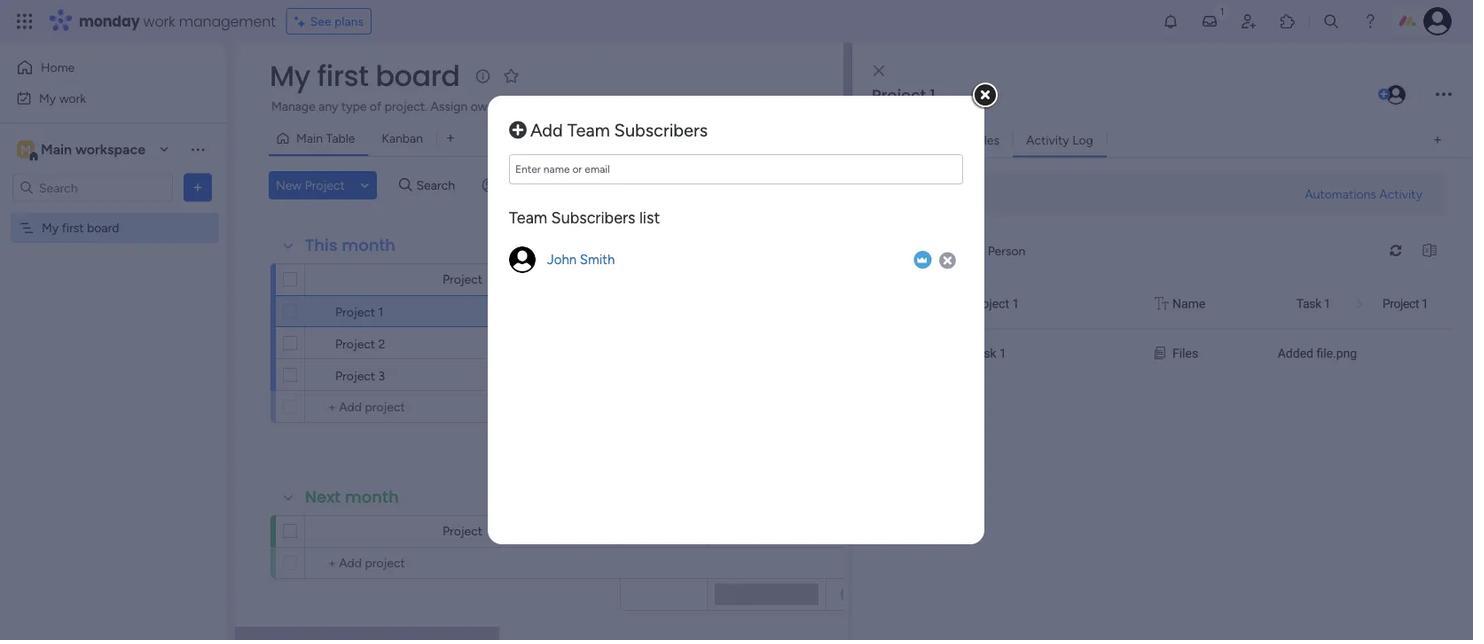 Task type: vqa. For each thing, say whether or not it's contained in the screenshot.
"→"
no



Task type: locate. For each thing, give the bounding box(es) containing it.
My first board field
[[265, 56, 465, 96]]

log for filter log
[[913, 243, 934, 258]]

your
[[728, 99, 752, 114]]

0 vertical spatial see
[[310, 14, 332, 29]]

sort
[[675, 178, 699, 193]]

filter inside filter popup button
[[586, 178, 614, 193]]

activity right 'files' button
[[1027, 132, 1070, 147]]

1 horizontal spatial task
[[1297, 297, 1322, 311]]

1
[[930, 84, 936, 107], [1013, 297, 1020, 311], [1325, 297, 1331, 311], [1423, 297, 1429, 311], [379, 304, 384, 319], [1000, 347, 1007, 361]]

john smith image
[[1385, 83, 1408, 106]]

filter
[[586, 178, 614, 193], [882, 243, 910, 258]]

new project button
[[269, 171, 352, 200]]

Status field
[[745, 522, 790, 542]]

see for see more
[[809, 98, 831, 113]]

0 horizontal spatial main
[[41, 141, 72, 158]]

2
[[379, 336, 386, 351]]

status
[[750, 524, 786, 540]]

activity inside button
[[1027, 132, 1070, 147]]

table
[[326, 131, 355, 146]]

see
[[310, 14, 332, 29], [809, 98, 831, 113]]

kanban
[[382, 131, 423, 146]]

0 vertical spatial month
[[342, 234, 396, 257]]

filter inside filter log button
[[882, 243, 910, 258]]

1 vertical spatial first
[[62, 221, 84, 236]]

month inside this month 'field'
[[342, 234, 396, 257]]

1 vertical spatial log
[[913, 243, 934, 258]]

team
[[568, 120, 610, 141], [509, 208, 548, 227]]

first
[[317, 56, 369, 96], [62, 221, 84, 236]]

person button down dapulse addbtn image in the left of the page
[[475, 171, 552, 200]]

set
[[517, 99, 535, 114]]

more
[[834, 98, 862, 113]]

export to excel image
[[1416, 244, 1445, 257]]

1 vertical spatial activity
[[1380, 186, 1423, 201]]

0 vertical spatial board
[[376, 56, 460, 96]]

of right type
[[370, 99, 382, 114]]

1 horizontal spatial files
[[1173, 347, 1199, 361]]

0 horizontal spatial work
[[59, 91, 86, 106]]

work down home
[[59, 91, 86, 106]]

my
[[270, 56, 310, 96], [39, 91, 56, 106], [42, 221, 59, 236]]

inbox image
[[1202, 12, 1219, 30]]

1 vertical spatial person button
[[960, 236, 1037, 265]]

keep
[[614, 99, 641, 114]]

work right monday
[[143, 11, 175, 31]]

filter left angle down icon
[[882, 243, 910, 258]]

my first board
[[270, 56, 460, 96], [42, 221, 119, 236]]

1 horizontal spatial activity
[[1380, 186, 1423, 201]]

1 horizontal spatial board
[[376, 56, 460, 96]]

my first board list box
[[0, 209, 226, 483]]

0 vertical spatial filter
[[586, 178, 614, 193]]

first up type
[[317, 56, 369, 96]]

Enter name or email text field
[[509, 154, 964, 185]]

1 horizontal spatial filter
[[882, 243, 910, 258]]

see left plans
[[310, 14, 332, 29]]

option
[[0, 212, 226, 216]]

main inside 'button'
[[296, 131, 323, 146]]

help image
[[1362, 12, 1380, 30]]

home
[[41, 60, 75, 75]]

automations activity button
[[1298, 180, 1430, 208]]

angle down image
[[361, 179, 369, 192]]

my inside 'list box'
[[42, 221, 59, 236]]

files
[[975, 132, 1000, 147], [1173, 347, 1199, 361]]

first inside 'list box'
[[62, 221, 84, 236]]

0 vertical spatial person button
[[475, 171, 552, 200]]

1 vertical spatial person
[[988, 243, 1026, 258]]

files inside button
[[975, 132, 1000, 147]]

see more
[[809, 98, 862, 113]]

team up john
[[509, 208, 548, 227]]

0 horizontal spatial task 1
[[971, 347, 1007, 361]]

0 horizontal spatial of
[[370, 99, 382, 114]]

None text field
[[509, 154, 964, 185]]

workspace
[[75, 141, 146, 158]]

project 1
[[872, 84, 936, 107], [971, 297, 1020, 311], [1383, 297, 1429, 311], [335, 304, 384, 319]]

of right track
[[675, 99, 687, 114]]

owner
[[646, 524, 683, 540]]

month right this
[[342, 234, 396, 257]]

list box containing project 1
[[875, 279, 1452, 378]]

1 vertical spatial filter
[[882, 243, 910, 258]]

next month
[[305, 486, 399, 509]]

hide
[[743, 178, 770, 193]]

main left table at top left
[[296, 131, 323, 146]]

column information image
[[803, 525, 817, 539]]

0 horizontal spatial files
[[975, 132, 1000, 147]]

hide button
[[715, 171, 780, 200]]

0 horizontal spatial board
[[87, 221, 119, 236]]

log for activity log
[[1073, 132, 1094, 147]]

log down project 1 'field'
[[1073, 132, 1094, 147]]

main for main workspace
[[41, 141, 72, 158]]

john smith
[[548, 252, 615, 268]]

board
[[376, 56, 460, 96], [87, 221, 119, 236]]

person for the left person popup button
[[504, 178, 542, 193]]

team down and
[[568, 120, 610, 141]]

see left more
[[809, 98, 831, 113]]

home button
[[11, 53, 191, 82]]

1 horizontal spatial task 1
[[1297, 297, 1331, 311]]

subscribers down filter popup button on the left of the page
[[552, 208, 636, 227]]

work
[[143, 11, 175, 31], [59, 91, 86, 106]]

1 vertical spatial task
[[971, 347, 997, 361]]

my first board down search in workspace field
[[42, 221, 119, 236]]

1 vertical spatial my first board
[[42, 221, 119, 236]]

my inside button
[[39, 91, 56, 106]]

board down search in workspace field
[[87, 221, 119, 236]]

Search in workspace field
[[37, 177, 148, 198]]

board up project.
[[376, 56, 460, 96]]

0 vertical spatial activity
[[1027, 132, 1070, 147]]

automations
[[1306, 186, 1377, 201]]

see inside "link"
[[809, 98, 831, 113]]

0 horizontal spatial see
[[310, 14, 332, 29]]

my down search in workspace field
[[42, 221, 59, 236]]

person down dapulse addbtn image in the left of the page
[[504, 178, 542, 193]]

1 vertical spatial board
[[87, 221, 119, 236]]

invite members image
[[1241, 12, 1258, 30]]

month inside the next month field
[[345, 486, 399, 509]]

project 2
[[335, 336, 386, 351]]

my down home
[[39, 91, 56, 106]]

person right angle down icon
[[988, 243, 1026, 258]]

filter button
[[558, 171, 642, 200]]

person
[[504, 178, 542, 193], [988, 243, 1026, 258]]

filter log button
[[875, 236, 956, 265]]

0 vertical spatial first
[[317, 56, 369, 96]]

1 horizontal spatial see
[[809, 98, 831, 113]]

sort button
[[647, 171, 710, 200]]

1 vertical spatial work
[[59, 91, 86, 106]]

1 horizontal spatial main
[[296, 131, 323, 146]]

activity up refresh image
[[1380, 186, 1423, 201]]

person button right angle down icon
[[960, 236, 1037, 265]]

1 horizontal spatial log
[[1073, 132, 1094, 147]]

filter left the arrow down icon
[[586, 178, 614, 193]]

0 horizontal spatial filter
[[586, 178, 614, 193]]

1 horizontal spatial work
[[143, 11, 175, 31]]

first down search in workspace field
[[62, 221, 84, 236]]

work for my
[[59, 91, 86, 106]]

1 vertical spatial files
[[1173, 347, 1199, 361]]

subscribers
[[615, 120, 708, 141], [552, 208, 636, 227]]

activity
[[1027, 132, 1070, 147], [1380, 186, 1423, 201]]

month right the next
[[345, 486, 399, 509]]

work inside my work button
[[59, 91, 86, 106]]

person button
[[475, 171, 552, 200], [960, 236, 1037, 265]]

apps image
[[1280, 12, 1297, 30]]

add view image
[[1435, 133, 1442, 146]]

see inside button
[[310, 14, 332, 29]]

main right workspace image
[[41, 141, 72, 158]]

subscribers down track
[[615, 120, 708, 141]]

1 horizontal spatial my first board
[[270, 56, 460, 96]]

month
[[342, 234, 396, 257], [345, 486, 399, 509]]

john smith image
[[1424, 7, 1453, 35]]

new
[[276, 178, 302, 193]]

of
[[370, 99, 382, 114], [675, 99, 687, 114]]

3
[[379, 368, 385, 383]]

0 vertical spatial person
[[504, 178, 542, 193]]

files up activities
[[975, 132, 1000, 147]]

0 horizontal spatial first
[[62, 221, 84, 236]]

main
[[296, 131, 323, 146], [41, 141, 72, 158]]

1 vertical spatial see
[[809, 98, 831, 113]]

1 horizontal spatial first
[[317, 56, 369, 96]]

0 horizontal spatial person button
[[475, 171, 552, 200]]

1 horizontal spatial of
[[675, 99, 687, 114]]

0 horizontal spatial task
[[971, 347, 997, 361]]

log
[[1073, 132, 1094, 147], [913, 243, 934, 258]]

0 vertical spatial subscribers
[[615, 120, 708, 141]]

added
[[1279, 347, 1314, 361]]

0 vertical spatial work
[[143, 11, 175, 31]]

list
[[640, 208, 660, 227]]

This month field
[[301, 234, 400, 257]]

0 horizontal spatial log
[[913, 243, 934, 258]]

1 horizontal spatial person
[[988, 243, 1026, 258]]

project
[[872, 84, 926, 107], [305, 178, 345, 193], [443, 272, 483, 287], [971, 297, 1010, 311], [1383, 297, 1420, 311], [335, 304, 376, 319], [335, 336, 376, 351], [335, 368, 376, 383], [443, 524, 483, 539]]

0 vertical spatial my first board
[[270, 56, 460, 96]]

monday
[[79, 11, 140, 31]]

log inside button
[[1073, 132, 1094, 147]]

0 vertical spatial team
[[568, 120, 610, 141]]

log inside button
[[913, 243, 934, 258]]

log left angle down icon
[[913, 243, 934, 258]]

list box
[[875, 279, 1452, 378]]

manage
[[272, 99, 316, 114]]

1 vertical spatial team
[[509, 208, 548, 227]]

0 horizontal spatial activity
[[1027, 132, 1070, 147]]

1 horizontal spatial person button
[[960, 236, 1037, 265]]

timelines
[[538, 99, 588, 114]]

0 horizontal spatial person
[[504, 178, 542, 193]]

files right v2 file column "image"
[[1173, 347, 1199, 361]]

main inside workspace selection "element"
[[41, 141, 72, 158]]

angle down image
[[941, 244, 949, 257]]

1 horizontal spatial team
[[568, 120, 610, 141]]

2 of from the left
[[675, 99, 687, 114]]

1 vertical spatial month
[[345, 486, 399, 509]]

files button
[[962, 126, 1013, 154]]

month for this month
[[342, 234, 396, 257]]

kanban button
[[369, 124, 437, 153]]

next
[[305, 486, 341, 509]]

0 vertical spatial files
[[975, 132, 1000, 147]]

task
[[1297, 297, 1322, 311], [971, 347, 997, 361]]

0 horizontal spatial my first board
[[42, 221, 119, 236]]

task 1
[[1297, 297, 1331, 311], [971, 347, 1007, 361]]

added file.png
[[1279, 347, 1358, 361]]

0 vertical spatial log
[[1073, 132, 1094, 147]]

dapulse text column image
[[1155, 295, 1169, 314]]

any
[[319, 99, 339, 114]]

project
[[755, 99, 796, 114]]

my first board up type
[[270, 56, 460, 96]]

management
[[179, 11, 276, 31]]



Task type: describe. For each thing, give the bounding box(es) containing it.
m
[[20, 142, 31, 157]]

month for next month
[[345, 486, 399, 509]]

1 inside project 1 'field'
[[930, 84, 936, 107]]

see for see plans
[[310, 14, 332, 29]]

add view image
[[447, 132, 454, 145]]

Next month field
[[301, 486, 403, 509]]

work for monday
[[143, 11, 175, 31]]

filter for filter log
[[882, 243, 910, 258]]

add to favorites image
[[503, 67, 521, 85]]

project 1 inside 'field'
[[872, 84, 936, 107]]

activity inside button
[[1380, 186, 1423, 201]]

project inside 'field'
[[872, 84, 926, 107]]

1 vertical spatial subscribers
[[552, 208, 636, 227]]

new project
[[276, 178, 345, 193]]

my first board inside 'list box'
[[42, 221, 119, 236]]

team subscribers list
[[509, 208, 660, 227]]

plans
[[335, 14, 364, 29]]

Project 1 field
[[868, 84, 1375, 107]]

activity log
[[1027, 132, 1094, 147]]

Search field
[[412, 173, 465, 198]]

project inside button
[[305, 178, 345, 193]]

filter for filter
[[586, 178, 614, 193]]

search everything image
[[1323, 12, 1341, 30]]

john
[[548, 252, 577, 268]]

1 of from the left
[[370, 99, 382, 114]]

v2 file column image
[[1155, 345, 1166, 363]]

show board description image
[[473, 67, 494, 85]]

board inside 'list box'
[[87, 221, 119, 236]]

owners,
[[471, 99, 514, 114]]

notifications image
[[1162, 12, 1180, 30]]

workspace selection element
[[17, 139, 148, 162]]

assign
[[431, 99, 468, 114]]

type
[[342, 99, 367, 114]]

project 3
[[335, 368, 385, 383]]

track
[[644, 99, 672, 114]]

other
[[896, 186, 929, 201]]

0 horizontal spatial team
[[509, 208, 548, 227]]

1 image
[[1215, 1, 1231, 21]]

this month
[[305, 234, 396, 257]]

person for the bottom person popup button
[[988, 243, 1026, 258]]

smith
[[580, 252, 615, 268]]

stands.
[[799, 99, 838, 114]]

name
[[1173, 297, 1206, 311]]

automations activity
[[1306, 186, 1423, 201]]

filter log
[[882, 243, 934, 258]]

my work
[[39, 91, 86, 106]]

other activities
[[896, 186, 982, 201]]

see plans button
[[286, 8, 372, 35]]

add
[[531, 120, 563, 141]]

0 vertical spatial task
[[1297, 297, 1322, 311]]

v2 search image
[[399, 175, 412, 195]]

select product image
[[16, 12, 34, 30]]

close image
[[874, 65, 885, 77]]

arrow down image
[[620, 175, 642, 196]]

0 vertical spatial task 1
[[1297, 297, 1331, 311]]

main for main table
[[296, 131, 323, 146]]

file.png
[[1317, 347, 1358, 361]]

manage any type of project. assign owners, set timelines and keep track of where your project stands.
[[272, 99, 838, 114]]

main table button
[[269, 124, 369, 153]]

workspace image
[[17, 140, 35, 159]]

main table
[[296, 131, 355, 146]]

activities
[[932, 186, 982, 201]]

john smith link
[[548, 252, 615, 268]]

project.
[[385, 99, 428, 114]]

monday work management
[[79, 11, 276, 31]]

this
[[305, 234, 338, 257]]

add team subscribers
[[531, 120, 708, 141]]

main workspace
[[41, 141, 146, 158]]

1 vertical spatial task 1
[[971, 347, 1007, 361]]

and
[[591, 99, 611, 114]]

see more link
[[808, 97, 864, 114]]

see plans
[[310, 14, 364, 29]]

Owner field
[[641, 522, 687, 542]]

where
[[690, 99, 724, 114]]

refresh image
[[1383, 244, 1411, 257]]

activity log button
[[1013, 126, 1107, 154]]

my up manage
[[270, 56, 310, 96]]

dapulse addbtn image
[[509, 117, 527, 144]]

my work button
[[11, 84, 191, 112]]



